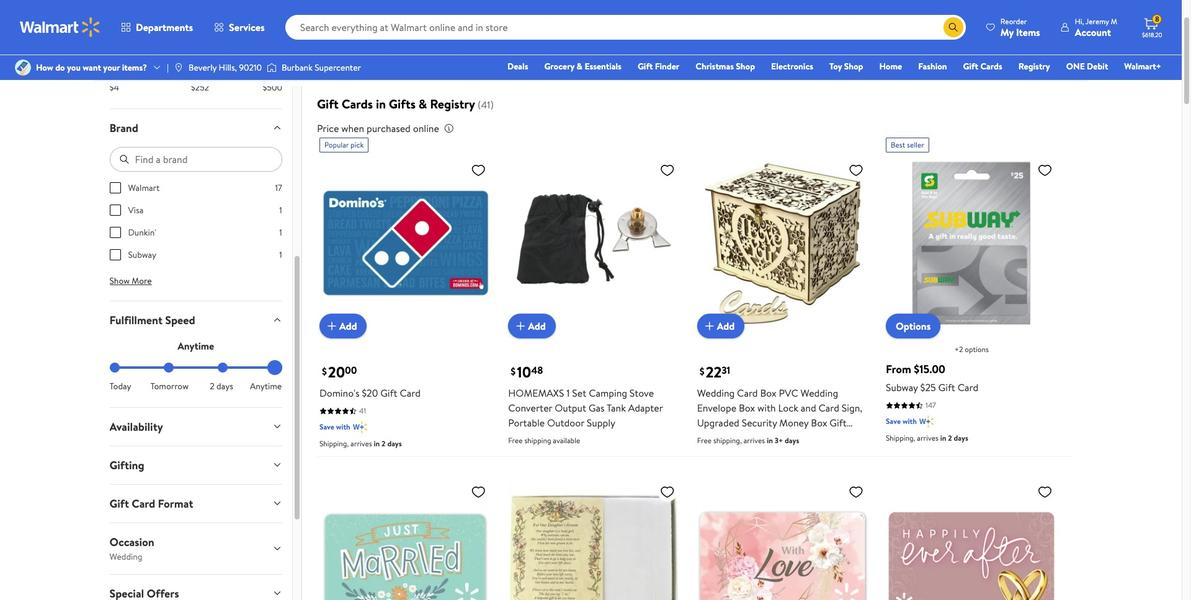 Task type: vqa. For each thing, say whether or not it's contained in the screenshot.
the one inside ', however a ache to bring together. also, one of the drawers is chipped. no longer thrilled with this.'
no



Task type: describe. For each thing, give the bounding box(es) containing it.
registry link
[[1014, 60, 1056, 73]]

add to cart image
[[514, 319, 528, 334]]

best
[[892, 140, 906, 150]]

fashion link
[[913, 60, 953, 73]]

 image for burbank
[[267, 61, 277, 74]]

add to favorites list, homemaxs 1 set camping stove converter output gas tank adapter portable outdoor supply image
[[660, 163, 675, 178]]

2 for domino's $20 gift card
[[382, 439, 386, 450]]

gifts
[[389, 96, 416, 112]]

home link
[[874, 60, 908, 73]]

from
[[887, 362, 912, 378]]

$ 22 31
[[700, 362, 731, 383]]

(41)
[[478, 98, 494, 112]]

$252
[[191, 81, 209, 94]]

$618.20
[[1143, 30, 1163, 39]]

electronics link
[[766, 60, 819, 73]]

services
[[229, 20, 265, 34]]

in left 3+
[[767, 436, 773, 447]]

fulfillment speed
[[110, 313, 195, 328]]

add button for 22
[[698, 314, 745, 339]]

you
[[67, 61, 81, 74]]

dunkin'
[[128, 226, 156, 239]]

walmart
[[128, 182, 160, 194]]

90210
[[239, 61, 262, 74]]

camping
[[589, 387, 628, 401]]

2 inside how fast do you want your order? option group
[[210, 380, 215, 393]]

one
[[1067, 60, 1086, 73]]

1 add button from the left
[[320, 314, 367, 339]]

wedding inside occasion wedding
[[110, 551, 142, 564]]

grocery
[[545, 60, 575, 73]]

show
[[110, 275, 130, 287]]

your
[[103, 61, 120, 74]]

gift inside 'link'
[[964, 60, 979, 73]]

3+
[[775, 436, 784, 447]]

box up "reception"
[[812, 417, 828, 431]]

add to favorites list, wedding card box pvc wedding envelope box with lock and card sign, upgraded security money box gift card box for wedding reception birthday baby shower graduation party supplies image
[[849, 163, 864, 178]]

christmas
[[696, 60, 734, 73]]

deals link
[[502, 60, 534, 73]]

beverly
[[189, 61, 217, 74]]

homemaxs 1 set camping stove converter output gas tank adapter portable outdoor supply free shipping available
[[509, 387, 663, 447]]

Anytime radio
[[272, 363, 282, 373]]

in-
[[133, 55, 143, 67]]

portable
[[509, 417, 545, 431]]

add to cart image for wedding card box pvc wedding envelope box with lock and card sign, upgraded security money box gift card box for wedding reception birthday baby shower graduation party supplies image
[[703, 319, 717, 334]]

birthday
[[698, 447, 734, 460]]

gifting tab
[[100, 447, 292, 485]]

domino's
[[320, 387, 360, 401]]

sort by |
[[941, 54, 979, 68]]

gift right $20
[[381, 387, 398, 401]]

baby
[[736, 447, 757, 460]]

1 horizontal spatial &
[[577, 60, 583, 73]]

home
[[880, 60, 903, 73]]

0 horizontal spatial |
[[167, 61, 169, 74]]

+2
[[955, 345, 964, 355]]

gift inside dropdown button
[[110, 496, 129, 512]]

subway inside from $15.00 subway $25 gift card
[[887, 381, 919, 395]]

arrives for domino's $20 gift card
[[351, 439, 372, 450]]

gifting button
[[100, 447, 292, 485]]

$ for 10
[[511, 365, 516, 378]]

gift cards in gifts & registry (41)
[[317, 96, 494, 112]]

$ for 20
[[322, 365, 327, 378]]

walmart plus image
[[920, 416, 935, 429]]

card inside dropdown button
[[132, 496, 155, 512]]

shipping, for domino's $20 gift card
[[320, 439, 349, 450]]

brand group
[[110, 182, 282, 271]]

reorder
[[1001, 16, 1028, 26]]

card right $20
[[400, 387, 421, 401]]

envelope
[[698, 402, 737, 416]]

availability button
[[100, 408, 292, 446]]

1 inside homemaxs 1 set camping stove converter output gas tank adapter portable outdoor supply free shipping available
[[567, 387, 570, 401]]

want
[[83, 61, 101, 74]]

from the bride's parents to the groom poetry wedding handkerchief image
[[509, 480, 680, 601]]

legal information image
[[444, 124, 454, 134]]

walmart image
[[20, 17, 101, 37]]

gift card format
[[110, 496, 193, 512]]

gift finder link
[[633, 60, 686, 73]]

2 for subway $25 gift card
[[949, 434, 953, 444]]

22
[[706, 362, 722, 383]]

gift inside wedding card box pvc wedding envelope box with lock and card sign, upgraded security money box gift card box for wedding reception birthday baby shower graduation party supplies
[[830, 417, 847, 431]]

save with for domino's $20 gift card
[[320, 422, 351, 433]]

none checkbox inside brand group
[[110, 249, 121, 261]]

do
[[55, 61, 65, 74]]

elegant flowers with love walmart gift card image
[[698, 480, 869, 601]]

format
[[158, 496, 193, 512]]

output
[[555, 402, 587, 416]]

in down from $15.00 subway $25 gift card
[[941, 434, 947, 444]]

1 for visa
[[280, 204, 282, 217]]

items
[[1017, 25, 1041, 39]]

$4
[[110, 81, 119, 94]]

availability tab
[[100, 408, 292, 446]]

days inside how fast do you want your order? option group
[[217, 380, 233, 393]]

card up security
[[738, 387, 758, 401]]

clear all
[[440, 55, 470, 67]]

0 horizontal spatial registry
[[430, 96, 476, 112]]

burbank supercenter
[[282, 61, 361, 74]]

visa
[[128, 204, 144, 217]]

card inside from $15.00 subway $25 gift card
[[958, 381, 979, 395]]

card right and
[[819, 402, 840, 416]]

add to favorites list, happily ever after walmart gift card image
[[1038, 485, 1053, 501]]

by
[[962, 54, 973, 68]]

Find a brand search field
[[110, 147, 282, 172]]

grocery & essentials link
[[539, 60, 628, 73]]

occasion
[[110, 535, 154, 550]]

gift inside from $15.00 subway $25 gift card
[[939, 381, 956, 395]]

add to favorites list, just married aqua walmart gift card image
[[471, 485, 486, 501]]

save for subway $25 gift card
[[887, 417, 901, 427]]

1 vertical spatial &
[[419, 96, 427, 112]]

when
[[342, 122, 364, 135]]

debit
[[1088, 60, 1109, 73]]

gift finder
[[638, 60, 680, 73]]

party
[[844, 447, 867, 460]]

graduation
[[793, 447, 841, 460]]

upgraded
[[698, 417, 740, 431]]

subway $25 gift card image
[[887, 158, 1058, 329]]

supercenter
[[315, 61, 361, 74]]

online
[[413, 122, 439, 135]]

homemaxs
[[509, 387, 565, 401]]

availability
[[110, 420, 163, 435]]

supplies
[[698, 462, 733, 475]]

finder
[[655, 60, 680, 73]]

sponsored
[[1027, 15, 1061, 25]]

add to favorites list, from the bride's parents to the groom poetry wedding handkerchief image
[[660, 485, 675, 501]]

popular
[[325, 140, 349, 150]]

arrives for subway $25 gift card
[[918, 434, 939, 444]]

2 free from the left
[[698, 436, 712, 447]]

popular pick
[[325, 140, 364, 150]]

in-store
[[133, 55, 163, 67]]

1 add from the left
[[340, 320, 357, 334]]

search icon image
[[949, 22, 959, 32]]

my
[[1001, 25, 1014, 39]]

pick
[[351, 140, 364, 150]]

deals
[[508, 60, 529, 73]]

registry inside 'link'
[[1019, 60, 1051, 73]]

box left the for
[[721, 432, 737, 445]]

box up security
[[739, 402, 756, 416]]

save for domino's $20 gift card
[[320, 422, 335, 433]]

show more button
[[100, 271, 162, 291]]

ad disclaimer and feedback image
[[1063, 15, 1073, 25]]

shipping
[[525, 436, 552, 447]]

domino's $20 gift card image
[[320, 158, 491, 329]]

wedding up envelope
[[698, 387, 735, 401]]

departments
[[136, 20, 193, 34]]



Task type: locate. For each thing, give the bounding box(es) containing it.
2 horizontal spatial with
[[903, 417, 917, 427]]

shipping, for subway $25 gift card
[[887, 434, 916, 444]]

shower
[[759, 447, 791, 460]]

occasion tab
[[100, 524, 292, 575]]

with for subway $25 gift card
[[903, 417, 917, 427]]

store
[[143, 55, 163, 67]]

$20
[[362, 387, 378, 401]]

0 horizontal spatial  image
[[15, 60, 31, 76]]

add button for 10
[[509, 314, 556, 339]]

gift right sort
[[964, 60, 979, 73]]

pvc
[[779, 387, 799, 401]]

1 for dunkin'
[[280, 226, 282, 239]]

1 vertical spatial anytime
[[250, 380, 282, 393]]

wedding card box pvc wedding envelope box with lock and card sign, upgraded security money box gift card box for wedding reception birthday baby shower graduation party supplies image
[[698, 158, 869, 329]]

save left walmart plus image
[[320, 422, 335, 433]]

1 horizontal spatial anytime
[[250, 380, 282, 393]]

0 horizontal spatial shop
[[736, 60, 756, 73]]

147
[[926, 401, 937, 411]]

grocery & essentials
[[545, 60, 622, 73]]

cards right by
[[981, 60, 1003, 73]]

0 horizontal spatial add to cart image
[[325, 319, 340, 334]]

shop for toy shop
[[845, 60, 864, 73]]

with up security
[[758, 402, 776, 416]]

free inside homemaxs 1 set camping stove converter output gas tank adapter portable outdoor supply free shipping available
[[509, 436, 523, 447]]

with for domino's $20 gift card
[[336, 422, 351, 433]]

0 vertical spatial anytime
[[178, 339, 214, 353]]

2 horizontal spatial add
[[717, 320, 735, 334]]

add to cart image for domino's $20 gift card image
[[325, 319, 340, 334]]

cards for gift cards
[[981, 60, 1003, 73]]

sort
[[941, 54, 960, 68]]

walmart+
[[1125, 60, 1162, 73]]

2 horizontal spatial arrives
[[918, 434, 939, 444]]

toy shop link
[[824, 60, 869, 73]]

one debit link
[[1061, 60, 1115, 73]]

for
[[739, 432, 752, 445]]

1 horizontal spatial cards
[[981, 60, 1003, 73]]

None radio
[[218, 363, 228, 373]]

wedding down occasion
[[110, 551, 142, 564]]

$ left the 22
[[700, 365, 705, 378]]

happily ever after walmart gift card image
[[887, 480, 1058, 601]]

save with
[[887, 417, 917, 427], [320, 422, 351, 433]]

arrives down walmart plus icon
[[918, 434, 939, 444]]

in down the domino's $20 gift card
[[374, 439, 380, 450]]

one debit
[[1067, 60, 1109, 73]]

items?
[[122, 61, 147, 74]]

registry up legal information image
[[430, 96, 476, 112]]

+2 options
[[955, 345, 989, 355]]

converter
[[509, 402, 553, 416]]

electronics
[[772, 60, 814, 73]]

41
[[359, 406, 366, 417]]

toy
[[830, 60, 843, 73]]

gifting
[[110, 458, 144, 474]]

0 horizontal spatial anytime
[[178, 339, 214, 353]]

adapter
[[629, 402, 663, 416]]

0 horizontal spatial shipping,
[[320, 439, 349, 450]]

0 horizontal spatial &
[[419, 96, 427, 112]]

0 vertical spatial subway
[[128, 249, 156, 261]]

2 add from the left
[[528, 320, 546, 334]]

add button up 48
[[509, 314, 556, 339]]

0 vertical spatial cards
[[981, 60, 1003, 73]]

add up 48
[[528, 320, 546, 334]]

add for 22
[[717, 320, 735, 334]]

add button up 00
[[320, 314, 367, 339]]

gift card format tab
[[100, 485, 292, 523]]

1 vertical spatial subway
[[887, 381, 919, 395]]

2 add button from the left
[[509, 314, 556, 339]]

add for 10
[[528, 320, 546, 334]]

card up birthday
[[698, 432, 718, 445]]

1 shop from the left
[[736, 60, 756, 73]]

48
[[531, 364, 543, 378]]

1 horizontal spatial $
[[511, 365, 516, 378]]

add to cart image up "20"
[[325, 319, 340, 334]]

0 horizontal spatial arrives
[[351, 439, 372, 450]]

hi,
[[1076, 16, 1085, 26]]

0 horizontal spatial cards
[[342, 96, 373, 112]]

how do you want your items?
[[36, 61, 147, 74]]

add to cart image up the 22
[[703, 319, 717, 334]]

anytime down speed
[[178, 339, 214, 353]]

add to favorites list, subway $25 gift card image
[[1038, 163, 1053, 178]]

gas
[[589, 402, 605, 416]]

cards up when
[[342, 96, 373, 112]]

cards
[[981, 60, 1003, 73], [342, 96, 373, 112]]

christmas shop link
[[691, 60, 761, 73]]

Walmart Site-Wide search field
[[285, 15, 966, 40]]

gift up price
[[317, 96, 339, 112]]

1 horizontal spatial |
[[977, 54, 979, 68]]

save with left walmart plus image
[[320, 422, 351, 433]]

1 horizontal spatial add button
[[509, 314, 556, 339]]

anytime down anytime option
[[250, 380, 282, 393]]

subway inside brand group
[[128, 249, 156, 261]]

with left walmart plus image
[[336, 422, 351, 433]]

fashion
[[919, 60, 948, 73]]

options
[[965, 345, 989, 355]]

| right by
[[977, 54, 979, 68]]

 image left beverly
[[174, 63, 184, 73]]

$500
[[263, 81, 282, 94]]

tank
[[607, 402, 626, 416]]

 image for beverly
[[174, 63, 184, 73]]

1 vertical spatial registry
[[430, 96, 476, 112]]

2 horizontal spatial  image
[[267, 61, 277, 74]]

0 horizontal spatial subway
[[128, 249, 156, 261]]

2 add to cart image from the left
[[703, 319, 717, 334]]

| inside sort and filter section element
[[977, 54, 979, 68]]

3 add button from the left
[[698, 314, 745, 339]]

best seller
[[892, 140, 925, 150]]

walmart plus image
[[353, 422, 368, 434]]

add button up 31
[[698, 314, 745, 339]]

options link
[[887, 314, 941, 339]]

1 horizontal spatial save with
[[887, 417, 917, 427]]

2 shop from the left
[[845, 60, 864, 73]]

options
[[896, 320, 931, 334]]

0 horizontal spatial $
[[322, 365, 327, 378]]

1 horizontal spatial arrives
[[744, 436, 766, 447]]

1 vertical spatial cards
[[342, 96, 373, 112]]

supply
[[587, 417, 616, 431]]

Search search field
[[285, 15, 966, 40]]

10
[[517, 362, 531, 383]]

shipping, arrives in 2 days for domino's $20 gift card
[[320, 439, 402, 450]]

anytime inside how fast do you want your order? option group
[[250, 380, 282, 393]]

0 horizontal spatial shipping, arrives in 2 days
[[320, 439, 402, 450]]

1 horizontal spatial subway
[[887, 381, 919, 395]]

domino's $20 gift card
[[320, 387, 421, 401]]

homemaxs 1 set camping stove converter output gas tank adapter portable outdoor supply image
[[509, 158, 680, 329]]

1 horizontal spatial  image
[[174, 63, 184, 73]]

0 vertical spatial registry
[[1019, 60, 1051, 73]]

free down upgraded
[[698, 436, 712, 447]]

1 horizontal spatial add to cart image
[[703, 319, 717, 334]]

tomorrow
[[150, 380, 189, 393]]

1 horizontal spatial shipping,
[[887, 434, 916, 444]]

None checkbox
[[110, 249, 121, 261]]

0 horizontal spatial free
[[509, 436, 523, 447]]

occasion wedding
[[110, 535, 154, 564]]

security
[[742, 417, 778, 431]]

1 horizontal spatial with
[[758, 402, 776, 416]]

cards for gift cards in gifts & registry (41)
[[342, 96, 373, 112]]

1 horizontal spatial registry
[[1019, 60, 1051, 73]]

brand tab
[[100, 109, 292, 147]]

2 horizontal spatial add button
[[698, 314, 745, 339]]

None checkbox
[[110, 182, 121, 194], [110, 205, 121, 216], [110, 227, 121, 238], [110, 182, 121, 194], [110, 205, 121, 216], [110, 227, 121, 238]]

 image up the $500
[[267, 61, 277, 74]]

2 horizontal spatial 2
[[949, 434, 953, 444]]

gift right $25
[[939, 381, 956, 395]]

1 $ from the left
[[322, 365, 327, 378]]

shipping,
[[887, 434, 916, 444], [320, 439, 349, 450]]

$ for 22
[[700, 365, 705, 378]]

in left gifts
[[376, 96, 386, 112]]

2 $ from the left
[[511, 365, 516, 378]]

shipping,
[[714, 436, 742, 447]]

20
[[328, 362, 345, 383]]

 image for how
[[15, 60, 31, 76]]

 image
[[15, 60, 31, 76], [267, 61, 277, 74], [174, 63, 184, 73]]

8 $618.20
[[1143, 14, 1163, 39]]

0 horizontal spatial add button
[[320, 314, 367, 339]]

| right store
[[167, 61, 169, 74]]

$ inside $ 10 48
[[511, 365, 516, 378]]

account
[[1076, 25, 1112, 39]]

3 add from the left
[[717, 320, 735, 334]]

1 horizontal spatial shipping, arrives in 2 days
[[887, 434, 969, 444]]

with
[[758, 402, 776, 416], [903, 417, 917, 427], [336, 422, 351, 433]]

$ inside $ 22 31
[[700, 365, 705, 378]]

gift left finder
[[638, 60, 653, 73]]

free shipping, arrives in 3+ days
[[698, 436, 800, 447]]

arrives
[[918, 434, 939, 444], [744, 436, 766, 447], [351, 439, 372, 450]]

1
[[280, 204, 282, 217], [280, 226, 282, 239], [280, 249, 282, 261], [567, 387, 570, 401]]

services button
[[204, 12, 275, 42]]

subway down "dunkin'"
[[128, 249, 156, 261]]

17
[[275, 182, 282, 194]]

0 horizontal spatial with
[[336, 422, 351, 433]]

save with left walmart plus icon
[[887, 417, 917, 427]]

None range field
[[110, 367, 282, 369]]

add to favorites list, domino's $20 gift card image
[[471, 163, 486, 178]]

$ left the "10"
[[511, 365, 516, 378]]

registry down "items"
[[1019, 60, 1051, 73]]

clear
[[440, 55, 460, 67]]

gift down gifting
[[110, 496, 129, 512]]

clear all button
[[435, 51, 475, 71]]

$ inside "$ 20 00"
[[322, 365, 327, 378]]

wedding up and
[[801, 387, 839, 401]]

$ left "20"
[[322, 365, 327, 378]]

money
[[780, 417, 809, 431]]

00
[[345, 364, 357, 378]]

save with for subway $25 gift card
[[887, 417, 917, 427]]

& right grocery
[[577, 60, 583, 73]]

price when purchased online
[[317, 122, 439, 135]]

with inside wedding card box pvc wedding envelope box with lock and card sign, upgraded security money box gift card box for wedding reception birthday baby shower graduation party supplies
[[758, 402, 776, 416]]

wedding up shower
[[754, 432, 792, 445]]

card down the +2 options
[[958, 381, 979, 395]]

add up 00
[[340, 320, 357, 334]]

outdoor
[[548, 417, 585, 431]]

cards inside 'link'
[[981, 60, 1003, 73]]

3 $ from the left
[[700, 365, 705, 378]]

box left "pvc"
[[761, 387, 777, 401]]

arrives down security
[[744, 436, 766, 447]]

31
[[722, 364, 731, 378]]

1 horizontal spatial shop
[[845, 60, 864, 73]]

set
[[573, 387, 587, 401]]

0 horizontal spatial save with
[[320, 422, 351, 433]]

speed
[[165, 313, 195, 328]]

shipping, arrives in 2 days down walmart plus icon
[[887, 434, 969, 444]]

& right gifts
[[419, 96, 427, 112]]

1 horizontal spatial free
[[698, 436, 712, 447]]

gift down the sign,
[[830, 417, 847, 431]]

with left walmart plus icon
[[903, 417, 917, 427]]

card left format
[[132, 496, 155, 512]]

1 add to cart image from the left
[[325, 319, 340, 334]]

shop for christmas shop
[[736, 60, 756, 73]]

seller
[[908, 140, 925, 150]]

show more
[[110, 275, 152, 287]]

gift cards
[[964, 60, 1003, 73]]

shop right toy
[[845, 60, 864, 73]]

1 horizontal spatial add
[[528, 320, 546, 334]]

1 free from the left
[[509, 436, 523, 447]]

sort and filter section element
[[95, 41, 1088, 81]]

save left walmart plus icon
[[887, 417, 901, 427]]

none radio inside how fast do you want your order? option group
[[218, 363, 228, 373]]

1 for subway
[[280, 249, 282, 261]]

just married aqua walmart gift card image
[[320, 480, 491, 601]]

2 horizontal spatial $
[[700, 365, 705, 378]]

card
[[958, 381, 979, 395], [400, 387, 421, 401], [738, 387, 758, 401], [819, 402, 840, 416], [698, 432, 718, 445], [132, 496, 155, 512]]

1 horizontal spatial save
[[887, 417, 901, 427]]

Tomorrow radio
[[164, 363, 174, 373]]

shipping, arrives in 2 days for subway $25 gift card
[[887, 434, 969, 444]]

add to cart image
[[325, 319, 340, 334], [703, 319, 717, 334]]

fulfillment speed tab
[[100, 302, 292, 339]]

0 horizontal spatial 2
[[210, 380, 215, 393]]

0 horizontal spatial save
[[320, 422, 335, 433]]

arrives down walmart plus image
[[351, 439, 372, 450]]

add up 31
[[717, 320, 735, 334]]

shop right christmas at the top right
[[736, 60, 756, 73]]

0 vertical spatial &
[[577, 60, 583, 73]]

more
[[132, 275, 152, 287]]

tab
[[100, 575, 292, 601]]

0 horizontal spatial add
[[340, 320, 357, 334]]

 image left how
[[15, 60, 31, 76]]

add to favorites list, elegant flowers with love walmart gift card image
[[849, 485, 864, 501]]

shipping, arrives in 2 days
[[887, 434, 969, 444], [320, 439, 402, 450]]

shop
[[736, 60, 756, 73], [845, 60, 864, 73]]

shipping, arrives in 2 days down walmart plus image
[[320, 439, 402, 450]]

$ 10 48
[[511, 362, 543, 383]]

subway down from
[[887, 381, 919, 395]]

Today radio
[[110, 363, 120, 373]]

free
[[509, 436, 523, 447], [698, 436, 712, 447]]

how fast do you want your order? option group
[[110, 363, 282, 393]]

1 horizontal spatial 2
[[382, 439, 386, 450]]

$
[[322, 365, 327, 378], [511, 365, 516, 378], [700, 365, 705, 378]]

save
[[887, 417, 901, 427], [320, 422, 335, 433]]

free down portable
[[509, 436, 523, 447]]



